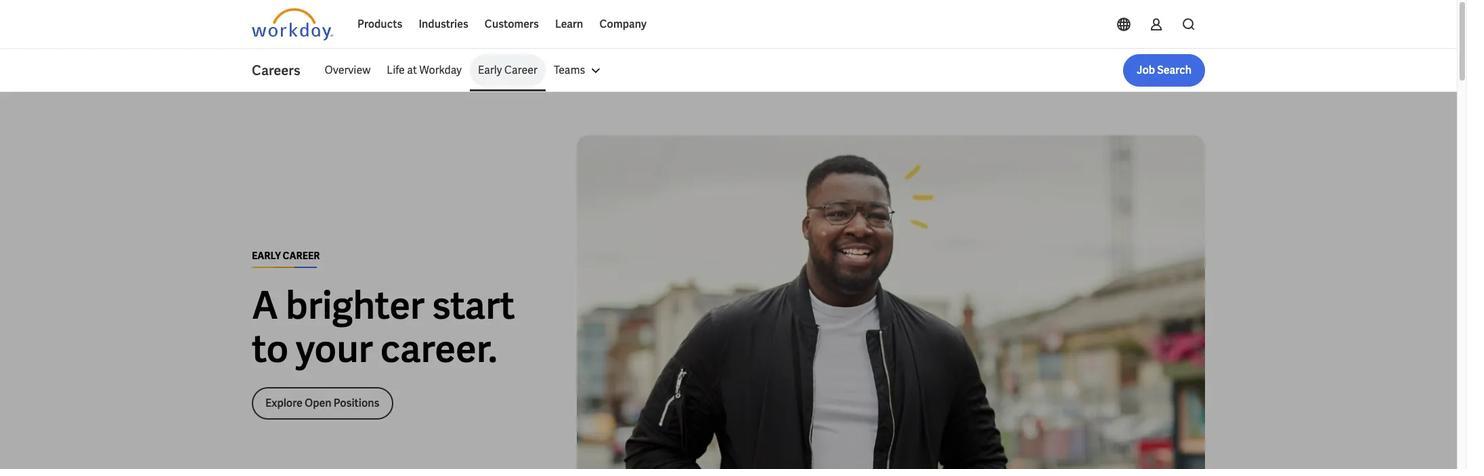 Task type: locate. For each thing, give the bounding box(es) containing it.
industries button
[[411, 8, 476, 41]]

explore open positions link
[[252, 387, 393, 419]]

at
[[407, 63, 417, 77]]

career
[[504, 63, 537, 77]]

start
[[432, 281, 515, 330]]

life
[[387, 63, 405, 77]]

life at workday link
[[379, 54, 470, 87]]

teams button
[[546, 54, 612, 87]]

to
[[252, 324, 288, 373]]

open
[[305, 396, 331, 410]]

life at workday - workday careers image
[[577, 135, 1205, 469]]

company button
[[591, 8, 655, 41]]

brighter
[[286, 281, 424, 330]]

customers
[[485, 17, 539, 31]]

list
[[317, 54, 1205, 87]]

job search link
[[1123, 54, 1205, 87]]

products button
[[349, 8, 411, 41]]

industries
[[419, 17, 468, 31]]

early career link
[[470, 54, 546, 87]]

explore open positions
[[265, 396, 379, 410]]

job
[[1137, 63, 1155, 77]]

learn button
[[547, 8, 591, 41]]

early
[[252, 249, 281, 262]]

life at workday
[[387, 63, 462, 77]]

early career
[[252, 249, 320, 262]]

go to the homepage image
[[252, 8, 333, 41]]

menu
[[317, 54, 612, 87]]

a brighter start to your career.
[[252, 281, 515, 373]]

products
[[357, 17, 402, 31]]

customers button
[[476, 8, 547, 41]]

company
[[599, 17, 647, 31]]



Task type: vqa. For each thing, say whether or not it's contained in the screenshot.
Contact Sales on the right top
no



Task type: describe. For each thing, give the bounding box(es) containing it.
careers
[[252, 62, 300, 79]]

overview
[[325, 63, 371, 77]]

workday
[[419, 63, 462, 77]]

careers link
[[252, 61, 317, 80]]

menu containing overview
[[317, 54, 612, 87]]

career
[[283, 249, 320, 262]]

your
[[296, 324, 373, 373]]

search
[[1157, 63, 1191, 77]]

early
[[478, 63, 502, 77]]

list containing overview
[[317, 54, 1205, 87]]

overview link
[[317, 54, 379, 87]]

positions
[[334, 396, 379, 410]]

a
[[252, 281, 278, 330]]

job search
[[1137, 63, 1191, 77]]

career.
[[380, 324, 497, 373]]

learn
[[555, 17, 583, 31]]

explore
[[265, 396, 302, 410]]

early career
[[478, 63, 537, 77]]

teams
[[554, 63, 585, 77]]



